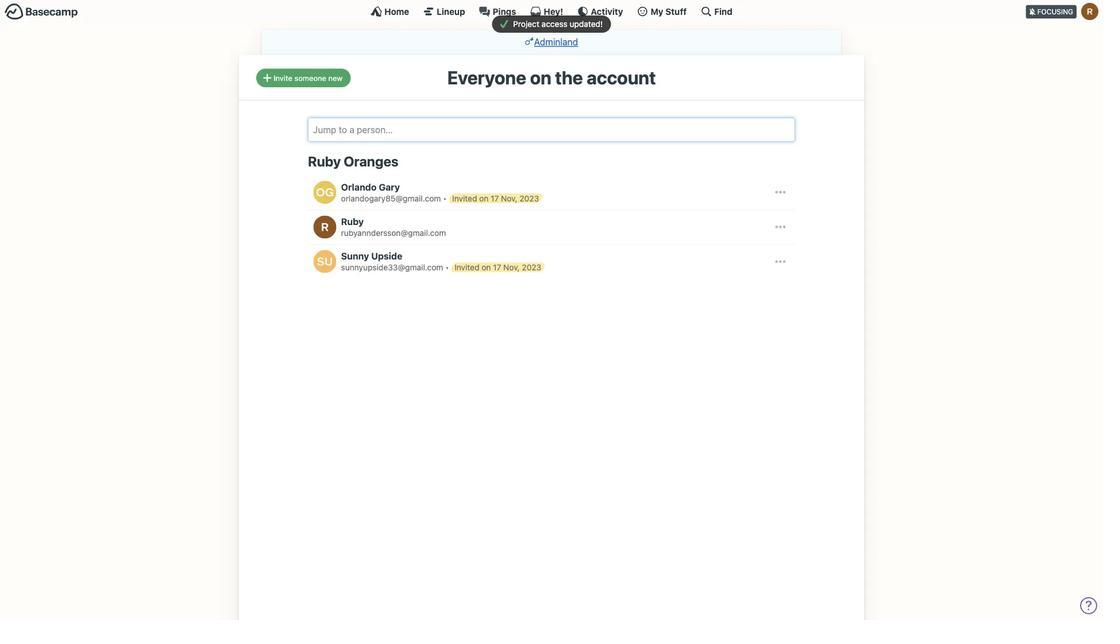 Task type: locate. For each thing, give the bounding box(es) containing it.
1 vertical spatial ruby
[[341, 216, 364, 227]]

1 vertical spatial invited
[[455, 263, 480, 272]]

17 for upside
[[493, 263, 501, 272]]

nov, inside sunny upside sunnyupside33@gmail.com • invited on 17 nov, 2023
[[504, 263, 520, 272]]

my stuff button
[[637, 6, 687, 17]]

0 vertical spatial invited
[[453, 194, 477, 203]]

0 vertical spatial 17
[[491, 194, 499, 203]]

orlando gary, ruby oranges image
[[314, 181, 337, 204]]

ruby up orlando gary, ruby oranges image
[[308, 153, 341, 169]]

1 vertical spatial 17
[[493, 263, 501, 272]]

0 vertical spatial nov,
[[501, 194, 518, 203]]

0 vertical spatial •
[[443, 194, 447, 203]]

2023
[[520, 194, 539, 203], [522, 263, 542, 272]]

0 vertical spatial ruby
[[308, 153, 341, 169]]

1 vertical spatial nov,
[[504, 263, 520, 272]]

ruby image
[[1082, 3, 1099, 20]]

2023 inside sunny upside sunnyupside33@gmail.com • invited on 17 nov, 2023
[[522, 263, 542, 272]]

nov,
[[501, 194, 518, 203], [504, 263, 520, 272]]

focusing
[[1038, 8, 1074, 16]]

on inside sunny upside sunnyupside33@gmail.com • invited on 17 nov, 2023
[[482, 263, 491, 272]]

ruby inside ruby rubyanndersson@gmail.com
[[341, 216, 364, 227]]

ruby for ruby oranges
[[308, 153, 341, 169]]

sunnyupside33@gmail.com
[[341, 263, 443, 272]]

2 vertical spatial on
[[482, 263, 491, 272]]

nov, up ruby option
[[501, 194, 518, 203]]

1 vertical spatial •
[[446, 263, 449, 272]]

main element
[[0, 0, 1104, 22]]

invited for upside
[[455, 263, 480, 272]]

new
[[329, 74, 343, 82]]

invited inside sunny upside sunnyupside33@gmail.com • invited on 17 nov, 2023
[[455, 263, 480, 272]]

•
[[443, 194, 447, 203], [446, 263, 449, 272]]

updated!
[[570, 19, 603, 29]]

1 vertical spatial on
[[480, 194, 489, 203]]

2023 inside orlando gary orlandogary85@gmail.com • invited on 17 nov, 2023
[[520, 194, 539, 203]]

sunny upside sunnyupside33@gmail.com • invited on 17 nov, 2023
[[341, 251, 542, 272]]

17 inside orlando gary orlandogary85@gmail.com • invited on 17 nov, 2023
[[491, 194, 499, 203]]

0 vertical spatial on
[[530, 66, 552, 88]]

• inside sunny upside sunnyupside33@gmail.com • invited on 17 nov, 2023
[[446, 263, 449, 272]]

nov, for gary
[[501, 194, 518, 203]]

ruby, ruby oranges image
[[314, 216, 337, 239]]

hey!
[[544, 6, 564, 16]]

2023 for orlando gary
[[520, 194, 539, 203]]

on
[[530, 66, 552, 88], [480, 194, 489, 203], [482, 263, 491, 272]]

17
[[491, 194, 499, 203], [493, 263, 501, 272]]

invited inside orlando gary orlandogary85@gmail.com • invited on 17 nov, 2023
[[453, 194, 477, 203]]

find button
[[701, 6, 733, 17]]

project access updated!
[[511, 19, 603, 29]]

everyone
[[447, 66, 527, 88]]

17 for gary
[[491, 194, 499, 203]]

orlando
[[341, 182, 377, 193]]

upside
[[371, 251, 403, 262]]

2023 up ruby option
[[520, 194, 539, 203]]

find
[[715, 6, 733, 16]]

oranges
[[344, 153, 399, 169]]

0 vertical spatial 2023
[[520, 194, 539, 203]]

lineup link
[[423, 6, 465, 17]]

• inside orlando gary orlandogary85@gmail.com • invited on 17 nov, 2023
[[443, 194, 447, 203]]

someone
[[295, 74, 326, 82]]

nov, down ruby option
[[504, 263, 520, 272]]

pings button
[[479, 6, 516, 17]]

invited
[[453, 194, 477, 203], [455, 263, 480, 272]]

ruby for ruby rubyanndersson@gmail.com
[[341, 216, 364, 227]]

• for gary
[[443, 194, 447, 203]]

access
[[542, 19, 568, 29]]

on for upside
[[482, 263, 491, 272]]

• right sunnyupside33@gmail.com
[[446, 263, 449, 272]]

on inside orlando gary orlandogary85@gmail.com • invited on 17 nov, 2023
[[480, 194, 489, 203]]

sunny upside option
[[308, 245, 796, 279]]

account
[[587, 66, 656, 88]]

17 inside sunny upside sunnyupside33@gmail.com • invited on 17 nov, 2023
[[493, 263, 501, 272]]

2023 for sunny upside
[[522, 263, 542, 272]]

ruby
[[308, 153, 341, 169], [341, 216, 364, 227]]

adminland
[[534, 37, 578, 47]]

invite someone new link
[[256, 69, 351, 87]]

1 vertical spatial 2023
[[522, 263, 542, 272]]

• right orlandogary85@gmail.com
[[443, 194, 447, 203]]

invite someone new
[[274, 74, 343, 82]]

sunny
[[341, 251, 369, 262]]

nov, inside orlando gary orlandogary85@gmail.com • invited on 17 nov, 2023
[[501, 194, 518, 203]]

ruby right ruby, ruby oranges image
[[341, 216, 364, 227]]

2023 down ruby option
[[522, 263, 542, 272]]

invited for gary
[[453, 194, 477, 203]]



Task type: vqa. For each thing, say whether or not it's contained in the screenshot.
29,
no



Task type: describe. For each thing, give the bounding box(es) containing it.
my
[[651, 6, 664, 16]]

my stuff
[[651, 6, 687, 16]]

project
[[513, 19, 540, 29]]

the
[[555, 66, 583, 88]]

invite
[[274, 74, 293, 82]]

• for upside
[[446, 263, 449, 272]]

gary
[[379, 182, 400, 193]]

orlandogary85@gmail.com
[[341, 194, 441, 203]]

orlando gary orlandogary85@gmail.com • invited on 17 nov, 2023
[[341, 182, 539, 203]]

switch accounts image
[[5, 3, 78, 21]]

ruby oranges
[[308, 153, 399, 169]]

activity link
[[577, 6, 623, 17]]

ruby rubyanndersson@gmail.com
[[341, 216, 446, 238]]

ruby oranges group
[[308, 153, 796, 279]]

ruby option
[[308, 210, 796, 245]]

Jump to a person… text field
[[308, 118, 796, 142]]

pings
[[493, 6, 516, 16]]

nov, for upside
[[504, 263, 520, 272]]

on for gary
[[480, 194, 489, 203]]

sunny upside, ruby oranges image
[[314, 250, 337, 273]]

project access updated! alert
[[0, 16, 1104, 33]]

stuff
[[666, 6, 687, 16]]

adminland link
[[525, 37, 578, 47]]

home link
[[371, 6, 409, 17]]

everyone on the account
[[447, 66, 656, 88]]

rubyanndersson@gmail.com
[[341, 228, 446, 238]]

lineup
[[437, 6, 465, 16]]

hey! button
[[530, 6, 564, 17]]

orlando gary option
[[308, 176, 796, 210]]

activity
[[591, 6, 623, 16]]

focusing button
[[1027, 0, 1104, 22]]

home
[[385, 6, 409, 16]]



